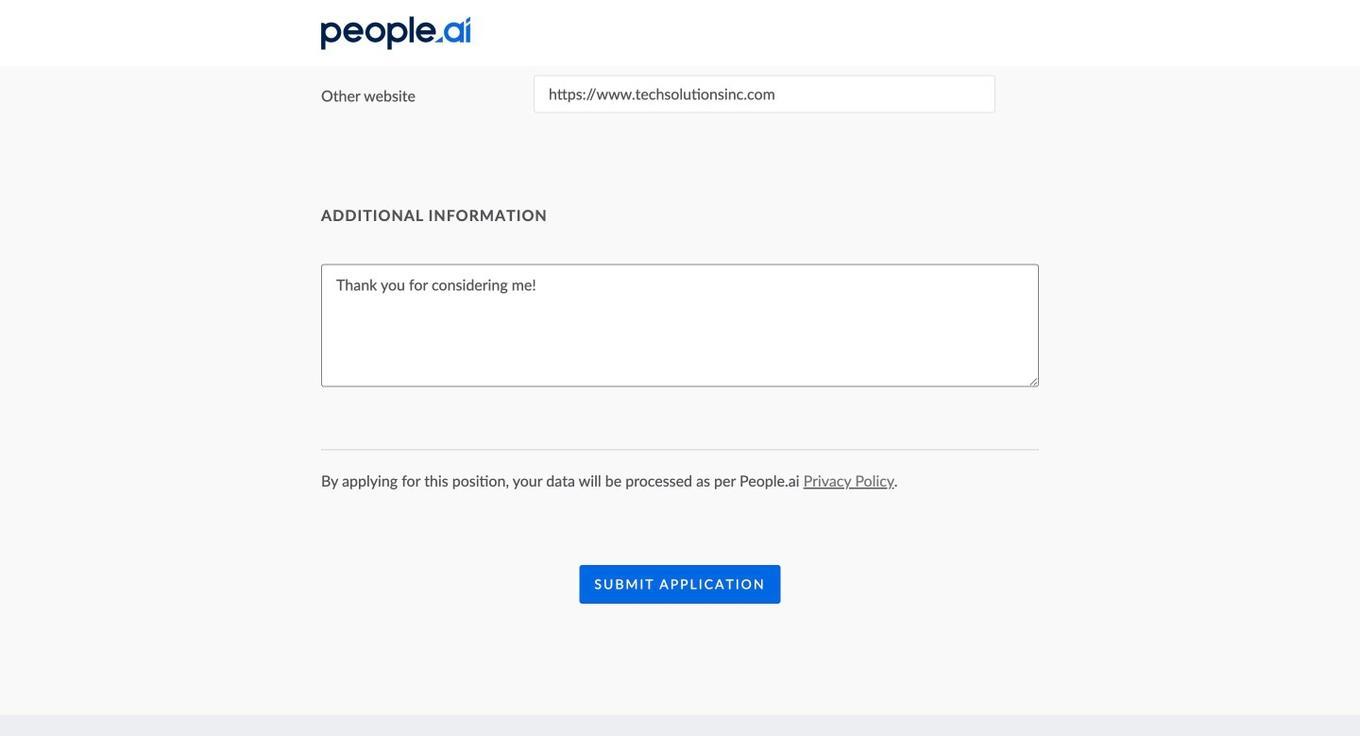 Task type: describe. For each thing, give the bounding box(es) containing it.
Add a cover letter or anything else you want to share. text field
[[321, 264, 1039, 387]]



Task type: locate. For each thing, give the bounding box(es) containing it.
people.ai logo image
[[321, 17, 471, 50]]

None text field
[[534, 4, 996, 42], [534, 75, 996, 113], [534, 4, 996, 42], [534, 75, 996, 113]]



Task type: vqa. For each thing, say whether or not it's contained in the screenshot.
Add A Cover Letter Or Anything Else You Want To Share. text field
yes



